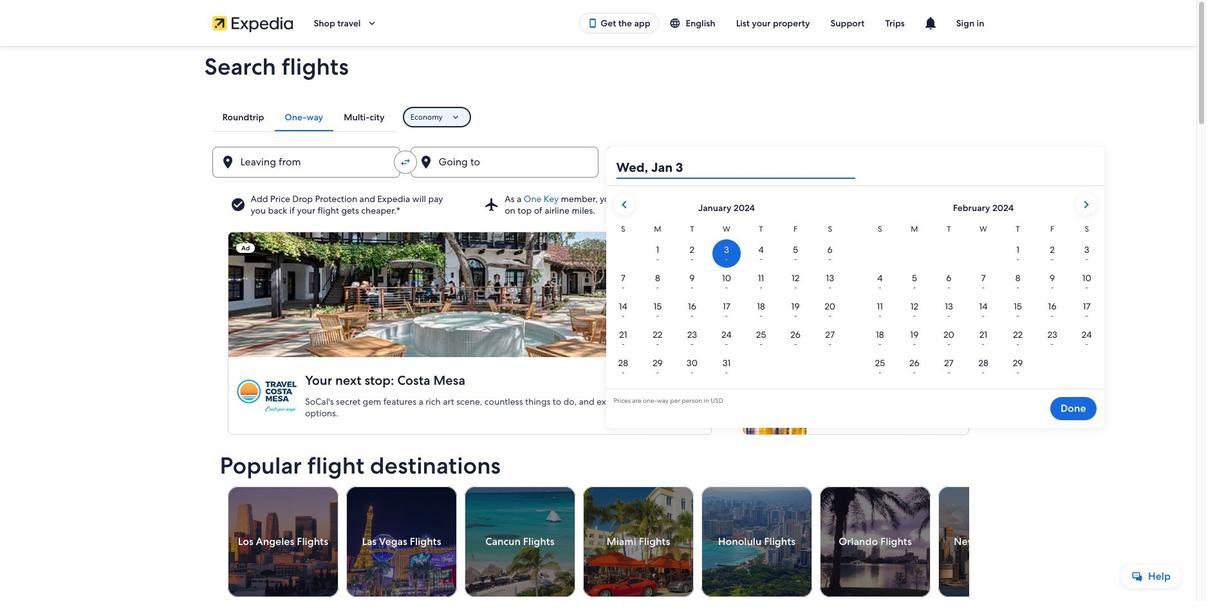 Task type: describe. For each thing, give the bounding box(es) containing it.
small image
[[669, 17, 686, 29]]

popular flight destinations region
[[212, 453, 1049, 601]]

next image
[[962, 534, 977, 550]]

honolulu flights image
[[701, 487, 812, 598]]

previous month image
[[617, 197, 632, 212]]

communication center icon image
[[923, 15, 939, 31]]

shop travel image
[[366, 17, 378, 29]]

swap origin and destination values image
[[400, 156, 411, 168]]

new york flights image
[[938, 487, 1049, 598]]



Task type: vqa. For each thing, say whether or not it's contained in the screenshot.
total to the middle
no



Task type: locate. For each thing, give the bounding box(es) containing it.
previous image
[[220, 534, 235, 550]]

orlando flights image
[[820, 487, 931, 598]]

main content
[[0, 46, 1197, 601]]

expedia logo image
[[212, 14, 293, 32]]

las vegas flights image
[[346, 487, 457, 598]]

download the app button image
[[588, 18, 598, 28]]

los angeles flights image
[[228, 487, 338, 598]]

cancun flights image
[[465, 487, 575, 598]]

tab list
[[212, 103, 395, 131]]

next month image
[[1079, 197, 1094, 212]]

miami flights image
[[583, 487, 694, 598]]



